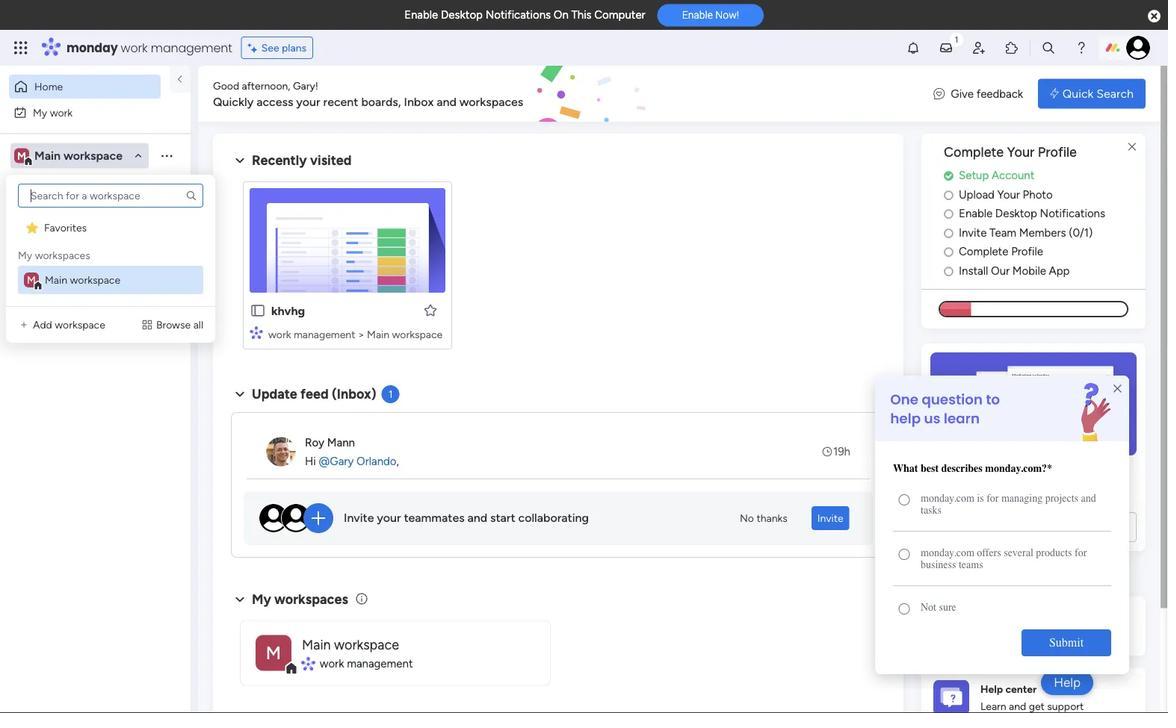 Task type: vqa. For each thing, say whether or not it's contained in the screenshot.
middle management
yes



Task type: locate. For each thing, give the bounding box(es) containing it.
2 vertical spatial management
[[347, 658, 413, 671]]

no thanks button
[[734, 507, 794, 531]]

enable desktop notifications on this computer
[[405, 8, 646, 22]]

and right inbox
[[437, 95, 457, 109]]

1 horizontal spatial enable
[[682, 9, 713, 21]]

2 horizontal spatial invite
[[959, 226, 987, 239]]

invite
[[959, 226, 987, 239], [344, 511, 374, 526], [818, 512, 844, 525]]

0 horizontal spatial m
[[17, 150, 26, 162]]

2 vertical spatial and
[[1009, 701, 1027, 714]]

1 horizontal spatial desktop
[[996, 207, 1037, 220]]

0 horizontal spatial help
[[981, 684, 1003, 696]]

0 vertical spatial your
[[296, 95, 320, 109]]

your down account
[[998, 188, 1020, 201]]

main workspace up search in workspace field
[[34, 149, 123, 163]]

learn & get inspired
[[922, 569, 1029, 583]]

your
[[1007, 144, 1035, 160], [998, 188, 1020, 201]]

my down v2 star 2 icon
[[18, 249, 32, 262]]

2 horizontal spatial workspaces
[[460, 95, 524, 109]]

and down 'center'
[[1009, 701, 1027, 714]]

templates right explore on the right
[[1029, 521, 1082, 535]]

khvhg up my workspaces row
[[35, 216, 63, 228]]

access
[[257, 95, 293, 109]]

0 vertical spatial main workspace
[[34, 149, 123, 163]]

main down my workspaces row
[[45, 274, 67, 287]]

workspace options image
[[159, 148, 174, 163]]

2 service icon image from the left
[[141, 319, 153, 331]]

learn for learn how monday.com works
[[981, 629, 1007, 642]]

m inside "element"
[[27, 274, 36, 287]]

help
[[1054, 676, 1081, 691], [981, 684, 1003, 696]]

1 horizontal spatial your
[[377, 511, 401, 526]]

0 horizontal spatial notifications
[[486, 8, 551, 22]]

1 horizontal spatial m
[[27, 274, 36, 287]]

1 vertical spatial desktop
[[996, 207, 1037, 220]]

complete up setup
[[944, 144, 1004, 160]]

option
[[0, 209, 191, 212]]

main workspace inside "element"
[[45, 274, 120, 287]]

minutes
[[1056, 470, 1099, 484]]

1 vertical spatial workspace image
[[256, 636, 292, 672]]

m for main workspace "element"
[[27, 274, 36, 287]]

learn left how
[[981, 629, 1007, 642]]

1 horizontal spatial notifications
[[1040, 207, 1106, 220]]

service icon image inside add workspace button
[[18, 319, 30, 331]]

enable for enable desktop notifications on this computer
[[405, 8, 438, 22]]

and inside the good afternoon, gary! quickly access your recent boards, inbox and workspaces
[[437, 95, 457, 109]]

complete for complete profile
[[959, 245, 1009, 258]]

1 vertical spatial complete
[[959, 245, 1009, 258]]

gary!
[[293, 79, 318, 92]]

0 vertical spatial desktop
[[441, 8, 483, 22]]

complete up install
[[959, 245, 1009, 258]]

notifications inside enable desktop notifications link
[[1040, 207, 1106, 220]]

collaborating
[[518, 511, 589, 526]]

1 horizontal spatial khvhg
[[271, 304, 305, 318]]

0 vertical spatial notifications
[[486, 8, 551, 22]]

install our mobile app link
[[944, 263, 1146, 279]]

your inside boost your workflow in minutes with ready-made templates
[[965, 470, 989, 484]]

circle o image inside install our mobile app link
[[944, 266, 954, 277]]

my workspaces right close my workspaces image
[[252, 592, 348, 608]]

enable for enable now!
[[682, 9, 713, 21]]

&
[[955, 569, 962, 583]]

support
[[1047, 701, 1084, 714]]

your inside the good afternoon, gary! quickly access your recent boards, inbox and workspaces
[[296, 95, 320, 109]]

0 horizontal spatial invite
[[344, 511, 374, 526]]

tree grid
[[18, 214, 203, 295]]

upload your photo link
[[944, 186, 1146, 203]]

0 horizontal spatial workspace image
[[24, 273, 39, 288]]

gary orlando image
[[1127, 36, 1150, 60]]

profile up setup account link
[[1038, 144, 1077, 160]]

learn down 'center'
[[981, 701, 1007, 714]]

works
[[1095, 629, 1122, 642]]

2 vertical spatial workspaces
[[274, 592, 348, 608]]

give
[[951, 87, 974, 100]]

quick search button
[[1038, 79, 1146, 109]]

main workspace up work management
[[302, 637, 399, 653]]

profile
[[1038, 144, 1077, 160], [1012, 245, 1044, 258]]

roy
[[305, 436, 324, 450]]

0 vertical spatial your
[[1007, 144, 1035, 160]]

workspace
[[63, 149, 123, 163], [70, 274, 120, 287], [55, 319, 105, 332], [392, 328, 443, 341], [334, 637, 399, 653]]

thanks
[[757, 512, 788, 525]]

1 vertical spatial workspaces
[[35, 249, 90, 262]]

main workspace inside workspace selection element
[[34, 149, 123, 163]]

1 horizontal spatial help
[[1054, 676, 1081, 691]]

roy mann
[[305, 436, 355, 450]]

0 vertical spatial khvhg
[[35, 216, 63, 228]]

3 circle o image from the top
[[944, 247, 954, 258]]

help inside help button
[[1054, 676, 1081, 691]]

my right close my workspaces image
[[252, 592, 271, 608]]

inbox image
[[939, 40, 954, 55]]

4 circle o image from the top
[[944, 266, 954, 277]]

workspaces right inbox
[[460, 95, 524, 109]]

and
[[437, 95, 457, 109], [468, 511, 488, 526], [1009, 701, 1027, 714]]

circle o image inside upload your photo link
[[944, 189, 954, 201]]

notifications up (0/1)
[[1040, 207, 1106, 220]]

update feed (inbox)
[[252, 386, 376, 403]]

boost your workflow in minutes with ready-made templates
[[931, 470, 1125, 502]]

help inside help center learn and get support
[[981, 684, 1003, 696]]

1 vertical spatial my
[[18, 249, 32, 262]]

workspace down my workspaces row
[[70, 274, 120, 287]]

1 vertical spatial and
[[468, 511, 488, 526]]

favorites element
[[18, 214, 203, 242]]

no
[[740, 512, 754, 525]]

public board image
[[250, 303, 266, 319]]

roy mann image
[[266, 437, 296, 467]]

0 horizontal spatial khvhg
[[35, 216, 63, 228]]

0 horizontal spatial get
[[965, 569, 983, 583]]

circle o image inside the complete profile link
[[944, 247, 954, 258]]

1 vertical spatial get
[[1029, 701, 1045, 714]]

inspired
[[986, 569, 1029, 583]]

notifications for enable desktop notifications on this computer
[[486, 8, 551, 22]]

add workspace
[[33, 319, 105, 332]]

0 vertical spatial templates
[[998, 488, 1052, 502]]

work
[[121, 39, 148, 56], [50, 106, 73, 119], [268, 328, 291, 341], [320, 658, 344, 671]]

afternoon,
[[242, 79, 290, 92]]

circle o image inside invite team members (0/1) link
[[944, 227, 954, 239]]

workspace image
[[24, 273, 39, 288], [256, 636, 292, 672]]

khvhg list box
[[0, 206, 191, 437]]

1 vertical spatial my workspaces
[[252, 592, 348, 608]]

1 service icon image from the left
[[18, 319, 30, 331]]

circle o image for invite
[[944, 227, 954, 239]]

0 horizontal spatial service icon image
[[18, 319, 30, 331]]

1 vertical spatial khvhg
[[271, 304, 305, 318]]

help center element
[[922, 669, 1146, 714]]

main right workspace image
[[34, 149, 61, 163]]

quickly
[[213, 95, 254, 109]]

workspaces right close my workspaces image
[[274, 592, 348, 608]]

browse all button
[[135, 313, 209, 337]]

my workspaces row
[[18, 242, 90, 263]]

setup account
[[959, 169, 1035, 182]]

your
[[296, 95, 320, 109], [965, 470, 989, 484], [377, 511, 401, 526]]

get inside help center learn and get support
[[1029, 701, 1045, 714]]

khvhg inside list box
[[35, 216, 63, 228]]

1 horizontal spatial service icon image
[[141, 319, 153, 331]]

0 vertical spatial learn
[[922, 569, 952, 583]]

workspace selection element
[[14, 147, 125, 166]]

main workspace down my workspaces row
[[45, 274, 120, 287]]

my down home in the left top of the page
[[33, 106, 47, 119]]

templates
[[998, 488, 1052, 502], [1029, 521, 1082, 535]]

boost
[[931, 470, 962, 484]]

0 horizontal spatial workspaces
[[35, 249, 90, 262]]

khvhg right the public board image
[[271, 304, 305, 318]]

1 vertical spatial main workspace
[[45, 274, 120, 287]]

main
[[34, 149, 61, 163], [45, 274, 67, 287], [367, 328, 390, 341], [302, 637, 331, 653]]

search everything image
[[1041, 40, 1056, 55]]

complete
[[944, 144, 1004, 160], [959, 245, 1009, 258]]

Search for content search field
[[18, 184, 203, 208]]

mann
[[327, 436, 355, 450]]

2 vertical spatial your
[[377, 511, 401, 526]]

1 vertical spatial m
[[27, 274, 36, 287]]

and left 'start'
[[468, 511, 488, 526]]

help left 'center'
[[981, 684, 1003, 696]]

0 horizontal spatial your
[[296, 95, 320, 109]]

0 vertical spatial my workspaces
[[18, 249, 90, 262]]

0 vertical spatial get
[[965, 569, 983, 583]]

profile down invite team members (0/1)
[[1012, 245, 1044, 258]]

upload your photo
[[959, 188, 1053, 201]]

templates down workflow
[[998, 488, 1052, 502]]

0 horizontal spatial and
[[437, 95, 457, 109]]

2 vertical spatial m
[[266, 643, 281, 665]]

help center learn and get support
[[981, 684, 1084, 714]]

2 horizontal spatial your
[[965, 470, 989, 484]]

get right &
[[965, 569, 983, 583]]

0 vertical spatial workspaces
[[460, 95, 524, 109]]

complete profile
[[959, 245, 1044, 258]]

service icon image
[[18, 319, 30, 331], [141, 319, 153, 331]]

1 vertical spatial management
[[294, 328, 355, 341]]

1 horizontal spatial workspace image
[[256, 636, 292, 672]]

main workspace element
[[18, 266, 203, 295]]

your left teammates
[[377, 511, 401, 526]]

your for profile
[[1007, 144, 1035, 160]]

management for work management
[[347, 658, 413, 671]]

1 vertical spatial learn
[[981, 629, 1007, 642]]

1 horizontal spatial workspaces
[[274, 592, 348, 608]]

1 vertical spatial templates
[[1029, 521, 1082, 535]]

circle o image
[[944, 189, 954, 201], [944, 227, 954, 239], [944, 247, 954, 258], [944, 266, 954, 277]]

0 vertical spatial my
[[33, 106, 47, 119]]

main workspace
[[34, 149, 123, 163], [45, 274, 120, 287], [302, 637, 399, 653]]

2 vertical spatial my
[[252, 592, 271, 608]]

learn inside getting started element
[[981, 629, 1007, 642]]

1 vertical spatial your
[[998, 188, 1020, 201]]

0 horizontal spatial my
[[18, 249, 32, 262]]

1 horizontal spatial invite
[[818, 512, 844, 525]]

complete for complete your profile
[[944, 144, 1004, 160]]

my work
[[33, 106, 73, 119]]

help up support at the bottom
[[1054, 676, 1081, 691]]

get
[[965, 569, 983, 583], [1029, 701, 1045, 714]]

1 horizontal spatial get
[[1029, 701, 1045, 714]]

1 horizontal spatial and
[[468, 511, 488, 526]]

workspace down add to favorites image
[[392, 328, 443, 341]]

your up account
[[1007, 144, 1035, 160]]

v2 bolt switch image
[[1050, 86, 1059, 102]]

my workspaces down the 'favorites'
[[18, 249, 90, 262]]

team
[[990, 226, 1017, 239]]

work management
[[320, 658, 413, 671]]

m inside workspace image
[[17, 150, 26, 162]]

enable now! button
[[658, 4, 764, 26]]

explore
[[986, 521, 1026, 535]]

learn
[[922, 569, 952, 583], [981, 629, 1007, 642], [981, 701, 1007, 714]]

invite button
[[812, 507, 850, 531]]

1 horizontal spatial my
[[33, 106, 47, 119]]

1 vertical spatial your
[[965, 470, 989, 484]]

workspaces down the 'favorites'
[[35, 249, 90, 262]]

0 vertical spatial workspace image
[[24, 273, 39, 288]]

1 circle o image from the top
[[944, 189, 954, 201]]

invite your teammates and start collaborating
[[344, 511, 589, 526]]

2 horizontal spatial and
[[1009, 701, 1027, 714]]

0 vertical spatial complete
[[944, 144, 1004, 160]]

my workspaces
[[18, 249, 90, 262], [252, 592, 348, 608]]

2 vertical spatial learn
[[981, 701, 1007, 714]]

notifications left on
[[486, 8, 551, 22]]

browse all
[[156, 319, 203, 332]]

0 horizontal spatial enable
[[405, 8, 438, 22]]

setup account link
[[944, 167, 1146, 184]]

enable now!
[[682, 9, 739, 21]]

service icon image for browse all
[[141, 319, 153, 331]]

0 horizontal spatial desktop
[[441, 8, 483, 22]]

your for boost your workflow in minutes with ready-made templates
[[965, 470, 989, 484]]

and inside help center learn and get support
[[1009, 701, 1027, 714]]

your up made
[[965, 470, 989, 484]]

service icon image left browse
[[141, 319, 153, 331]]

m
[[17, 150, 26, 162], [27, 274, 36, 287], [266, 643, 281, 665]]

2 horizontal spatial m
[[266, 643, 281, 665]]

learn left &
[[922, 569, 952, 583]]

service icon image inside the browse all button
[[141, 319, 153, 331]]

0 vertical spatial and
[[437, 95, 457, 109]]

your down gary!
[[296, 95, 320, 109]]

this
[[571, 8, 592, 22]]

made
[[966, 488, 995, 502]]

service icon image left add
[[18, 319, 30, 331]]

invite inside button
[[818, 512, 844, 525]]

mobile
[[1013, 264, 1046, 278]]

2 horizontal spatial enable
[[959, 207, 993, 220]]

workspaces
[[460, 95, 524, 109], [35, 249, 90, 262], [274, 592, 348, 608]]

enable
[[405, 8, 438, 22], [682, 9, 713, 21], [959, 207, 993, 220]]

workspace right add
[[55, 319, 105, 332]]

good
[[213, 79, 239, 92]]

visited
[[310, 152, 352, 169]]

2 circle o image from the top
[[944, 227, 954, 239]]

None search field
[[18, 184, 203, 208]]

enable inside button
[[682, 9, 713, 21]]

0 vertical spatial m
[[17, 150, 26, 162]]

help image
[[1074, 40, 1089, 55]]

my inside my workspaces row
[[18, 249, 32, 262]]

get down 'center'
[[1029, 701, 1045, 714]]

invite team members (0/1)
[[959, 226, 1093, 239]]

list box
[[15, 184, 206, 295]]

now!
[[716, 9, 739, 21]]

explore templates
[[986, 521, 1082, 535]]

1 vertical spatial notifications
[[1040, 207, 1106, 220]]



Task type: describe. For each thing, give the bounding box(es) containing it.
invite for your
[[344, 511, 374, 526]]

recently
[[252, 152, 307, 169]]

list box containing favorites
[[15, 184, 206, 295]]

ready-
[[931, 488, 966, 502]]

v2 user feedback image
[[934, 85, 945, 102]]

close recently visited image
[[231, 152, 249, 170]]

enable for enable desktop notifications
[[959, 207, 993, 220]]

work inside button
[[50, 106, 73, 119]]

upload
[[959, 188, 995, 201]]

home button
[[9, 75, 161, 99]]

templates inside boost your workflow in minutes with ready-made templates
[[998, 488, 1052, 502]]

inbox
[[404, 95, 434, 109]]

with
[[1102, 470, 1125, 484]]

invite team members (0/1) link
[[944, 224, 1146, 241]]

invite members image
[[972, 40, 987, 55]]

service icon image for add workspace
[[18, 319, 30, 331]]

close update feed (inbox) image
[[231, 386, 249, 404]]

monday
[[67, 39, 118, 56]]

workspace up search in workspace field
[[63, 149, 123, 163]]

dapulse x slim image
[[1124, 138, 1141, 156]]

all
[[193, 319, 203, 332]]

browse
[[156, 319, 191, 332]]

quick search
[[1063, 87, 1134, 101]]

photo
[[1023, 188, 1053, 201]]

apps image
[[1005, 40, 1020, 55]]

setup
[[959, 169, 989, 182]]

v2 star 2 image
[[26, 221, 38, 235]]

>
[[358, 328, 365, 341]]

teammates
[[404, 511, 465, 526]]

account
[[992, 169, 1035, 182]]

see
[[261, 41, 279, 54]]

check circle image
[[944, 170, 954, 181]]

main inside workspace selection element
[[34, 149, 61, 163]]

feedback
[[977, 87, 1023, 100]]

recently visited
[[252, 152, 352, 169]]

2 vertical spatial main workspace
[[302, 637, 399, 653]]

monday.com
[[1032, 629, 1092, 642]]

management for work management > main workspace
[[294, 328, 355, 341]]

close my workspaces image
[[231, 591, 249, 609]]

start
[[490, 511, 516, 526]]

19h
[[833, 445, 851, 459]]

your for invite your teammates and start collaborating
[[377, 511, 401, 526]]

my inside my work button
[[33, 106, 47, 119]]

explore templates button
[[931, 513, 1137, 543]]

(inbox)
[[332, 386, 376, 403]]

workspace image inside "element"
[[24, 273, 39, 288]]

feed
[[301, 386, 329, 403]]

workflow
[[992, 470, 1041, 484]]

help for help center learn and get support
[[981, 684, 1003, 696]]

help button
[[1041, 671, 1094, 696]]

see plans button
[[241, 37, 313, 59]]

complete profile link
[[944, 244, 1146, 260]]

help for help
[[1054, 676, 1081, 691]]

good afternoon, gary! quickly access your recent boards, inbox and workspaces
[[213, 79, 524, 109]]

and for help
[[1009, 701, 1027, 714]]

notifications image
[[906, 40, 921, 55]]

install
[[959, 264, 988, 278]]

quick
[[1063, 87, 1094, 101]]

in
[[1044, 470, 1053, 484]]

install our mobile app
[[959, 264, 1070, 278]]

circle o image
[[944, 208, 954, 220]]

workspace inside "element"
[[70, 274, 120, 287]]

workspace inside button
[[55, 319, 105, 332]]

1
[[389, 388, 393, 401]]

main right >
[[367, 328, 390, 341]]

favorites
[[44, 222, 87, 234]]

monday work management
[[67, 39, 232, 56]]

members
[[1019, 226, 1066, 239]]

add workspace button
[[12, 313, 111, 337]]

circle o image for complete
[[944, 247, 954, 258]]

main workspace for workspace icon within the "element"
[[45, 274, 120, 287]]

tree grid containing favorites
[[18, 214, 203, 295]]

add to favorites image
[[423, 303, 438, 318]]

Search in workspace field
[[31, 179, 125, 197]]

learn for learn & get inspired
[[922, 569, 952, 583]]

circle o image for upload
[[944, 189, 954, 201]]

app
[[1049, 264, 1070, 278]]

(0/1)
[[1069, 226, 1093, 239]]

boards,
[[361, 95, 401, 109]]

invite for team
[[959, 226, 987, 239]]

my work button
[[9, 101, 161, 124]]

workspace up work management
[[334, 637, 399, 653]]

your for photo
[[998, 188, 1020, 201]]

2 horizontal spatial my
[[252, 592, 271, 608]]

main workspace for workspace image
[[34, 149, 123, 163]]

home
[[34, 80, 63, 93]]

learn how monday.com works
[[981, 629, 1122, 642]]

plans
[[282, 41, 307, 54]]

enable desktop notifications
[[959, 207, 1106, 220]]

no thanks
[[740, 512, 788, 525]]

learn inside help center learn and get support
[[981, 701, 1007, 714]]

workspace image
[[14, 148, 29, 164]]

on
[[554, 8, 569, 22]]

templates inside button
[[1029, 521, 1082, 535]]

notifications for enable desktop notifications
[[1040, 207, 1106, 220]]

m for workspace selection element
[[17, 150, 26, 162]]

workspaces inside row
[[35, 249, 90, 262]]

dapulse close image
[[1148, 9, 1161, 24]]

give feedback
[[951, 87, 1023, 100]]

1 horizontal spatial my workspaces
[[252, 592, 348, 608]]

computer
[[595, 8, 646, 22]]

add
[[33, 319, 52, 332]]

0 vertical spatial profile
[[1038, 144, 1077, 160]]

select product image
[[13, 40, 28, 55]]

1 image
[[950, 31, 964, 47]]

0 vertical spatial management
[[151, 39, 232, 56]]

how
[[1009, 629, 1029, 642]]

complete your profile
[[944, 144, 1077, 160]]

search image
[[185, 190, 197, 202]]

circle o image for install
[[944, 266, 954, 277]]

main inside "element"
[[45, 274, 67, 287]]

workspaces inside the good afternoon, gary! quickly access your recent boards, inbox and workspaces
[[460, 95, 524, 109]]

0 horizontal spatial my workspaces
[[18, 249, 90, 262]]

1 vertical spatial profile
[[1012, 245, 1044, 258]]

recent
[[323, 95, 358, 109]]

main up work management
[[302, 637, 331, 653]]

templates image image
[[935, 353, 1133, 456]]

getting started element
[[922, 597, 1146, 657]]

desktop for enable desktop notifications
[[996, 207, 1037, 220]]

desktop for enable desktop notifications on this computer
[[441, 8, 483, 22]]

see plans
[[261, 41, 307, 54]]

our
[[991, 264, 1010, 278]]

search
[[1097, 87, 1134, 101]]

center
[[1006, 684, 1037, 696]]

and for invite
[[468, 511, 488, 526]]



